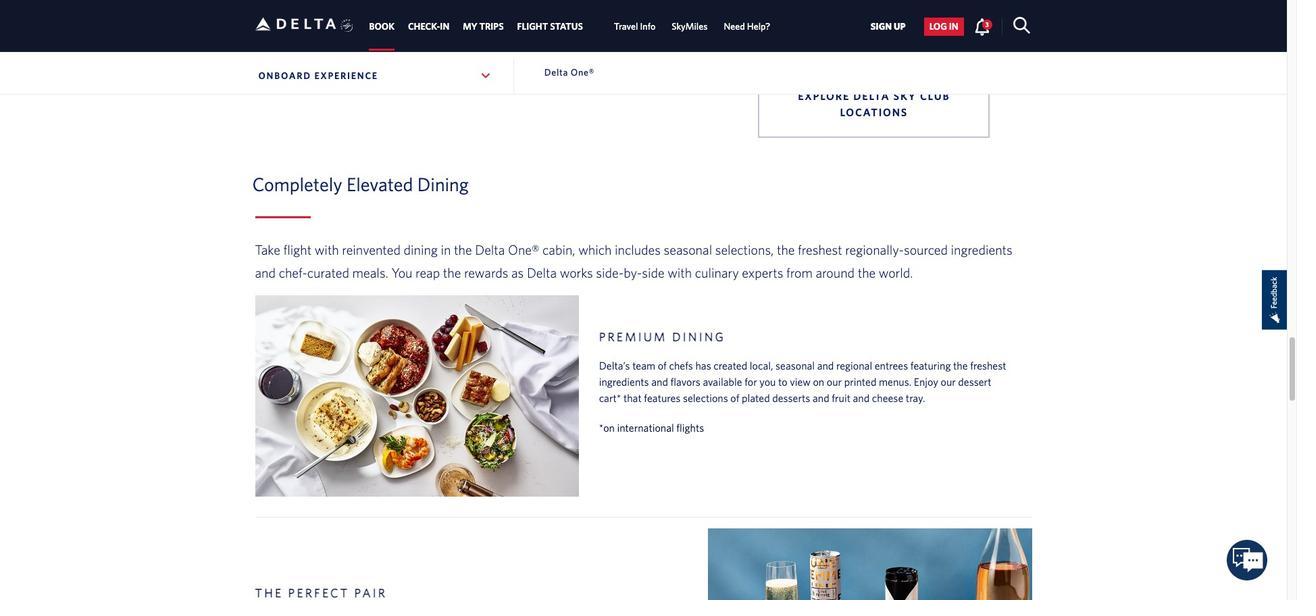 Task type: describe. For each thing, give the bounding box(es) containing it.
selections,
[[716, 242, 774, 257]]

in
[[440, 21, 450, 32]]

explore
[[798, 90, 850, 102]]

flight status link
[[517, 14, 583, 39]]

travel.
[[532, 72, 573, 91]]

curated
[[307, 265, 349, 280]]

delta right a
[[319, 72, 355, 91]]

which
[[579, 242, 612, 257]]

1 vertical spatial club
[[385, 72, 416, 91]]

around
[[816, 265, 855, 280]]

delta
[[854, 90, 890, 102]]

check-in link
[[408, 14, 450, 39]]

message us image
[[1228, 540, 1268, 581]]

seasonal inside take flight with reinvented dining in the delta one® cabin, which includes seasonal selections, the freshest regionally-sourced ingredients and chef-curated meals. you reap the rewards as delta works side-by-side with culinary experts from around the world.
[[664, 242, 712, 257]]

1 our from the left
[[827, 376, 842, 388]]

locations
[[840, 106, 908, 118]]

works
[[560, 265, 593, 280]]

take
[[255, 242, 280, 257]]

check-in
[[408, 21, 450, 32]]

0 horizontal spatial dining
[[418, 173, 469, 195]]

delta one®
[[545, 67, 595, 78]]

a
[[307, 72, 315, 91]]

you
[[392, 265, 413, 280]]

club
[[920, 90, 951, 102]]

as
[[512, 265, 524, 280]]

view
[[790, 376, 811, 388]]

ingredients inside take flight with reinvented dining in the delta one® cabin, which includes seasonal selections, the freshest regionally-sourced ingredients and chef-curated meals. you reap the rewards as delta works side-by-side with culinary experts from around the world.
[[951, 242, 1013, 257]]

includes
[[615, 242, 661, 257]]

flight
[[517, 21, 548, 32]]

the up from
[[777, 242, 795, 257]]

delta up rewards
[[475, 242, 505, 257]]

dining
[[404, 242, 438, 257]]

need
[[724, 21, 745, 32]]

status
[[550, 21, 583, 32]]

menus.
[[879, 376, 912, 388]]

cheese
[[872, 392, 904, 404]]

delta's team of chefs has created local, seasonal and regional entrees featuring the freshest ingredients and flavors available for you to view on our printed menus. enjoy our dessert cart* that features selections of plated desserts and fruit and cheese tray.
[[599, 359, 1007, 404]]

delta right your at the top left of the page
[[545, 67, 568, 78]]

flavors
[[671, 376, 701, 388]]

and inside take flight with reinvented dining in the delta one® cabin, which includes seasonal selections, the freshest regionally-sourced ingredients and chef-curated meals. you reap the rewards as delta works side-by-side with culinary experts from around the world.
[[255, 265, 276, 280]]

0 vertical spatial with
[[315, 242, 339, 257]]

0 horizontal spatial club
[[337, 57, 365, 68]]

onboard experience
[[259, 70, 378, 81]]

by-
[[624, 265, 642, 280]]

3
[[986, 20, 989, 28]]

check-
[[408, 21, 440, 32]]

1 horizontal spatial sky
[[358, 72, 382, 91]]

skymiles
[[672, 21, 708, 32]]

my trips link
[[463, 14, 504, 39]]

created
[[714, 359, 748, 372]]

printed
[[845, 376, 877, 388]]

for inside delta sky club find a delta sky club location for your travel. explore delta sky club locations
[[477, 72, 495, 91]]

features
[[644, 392, 681, 404]]

info
[[640, 21, 656, 32]]

freshest inside delta's team of chefs has created local, seasonal and regional entrees featuring the freshest ingredients and flavors available for you to view on our printed menus. enjoy our dessert cart* that features selections of plated desserts and fruit and cheese tray.
[[971, 359, 1007, 372]]

in inside take flight with reinvented dining in the delta one® cabin, which includes seasonal selections, the freshest regionally-sourced ingredients and chef-curated meals. you reap the rewards as delta works side-by-side with culinary experts from around the world.
[[441, 242, 451, 257]]

rewards
[[464, 265, 509, 280]]

premium dining
[[599, 330, 726, 344]]

location
[[420, 72, 473, 91]]

culinary
[[695, 265, 739, 280]]

trips
[[480, 21, 504, 32]]

1 horizontal spatial one®
[[571, 67, 595, 78]]

delta air lines image
[[255, 3, 336, 45]]

travel info link
[[614, 14, 656, 39]]

delta up onboard
[[275, 57, 309, 68]]

skyteam image
[[341, 5, 354, 47]]

fruit
[[832, 392, 851, 404]]

on
[[813, 376, 825, 388]]

take flight with reinvented dining in the delta one® cabin, which includes seasonal selections, the freshest regionally-sourced ingredients and chef-curated meals. you reap the rewards as delta works side-by-side with culinary experts from around the world.
[[255, 242, 1013, 280]]

experience
[[315, 70, 378, 81]]

3 link
[[974, 18, 993, 35]]

cabin,
[[543, 242, 576, 257]]

tray.
[[906, 392, 926, 404]]

elevated
[[347, 173, 413, 195]]

*on international flights
[[599, 422, 704, 434]]

you
[[760, 376, 776, 388]]



Task type: locate. For each thing, give the bounding box(es) containing it.
0 horizontal spatial our
[[827, 376, 842, 388]]

and down take
[[255, 265, 276, 280]]

1 vertical spatial in
[[441, 242, 451, 257]]

book link
[[369, 14, 395, 39]]

for
[[477, 72, 495, 91], [745, 376, 757, 388]]

sign up
[[871, 21, 906, 32]]

0 horizontal spatial freshest
[[798, 242, 843, 257]]

sky
[[312, 57, 334, 68], [358, 72, 382, 91]]

sourced
[[904, 242, 948, 257]]

and up features
[[652, 376, 668, 388]]

0 vertical spatial in
[[949, 21, 959, 32]]

featuring
[[911, 359, 951, 372]]

club
[[337, 57, 365, 68], [385, 72, 416, 91]]

0 vertical spatial one®
[[571, 67, 595, 78]]

to
[[779, 376, 788, 388]]

and
[[255, 265, 276, 280], [818, 359, 834, 372], [652, 376, 668, 388], [813, 392, 830, 404], [853, 392, 870, 404]]

and up on
[[818, 359, 834, 372]]

our
[[827, 376, 842, 388], [941, 376, 956, 388]]

has
[[696, 359, 711, 372]]

of down available
[[731, 392, 740, 404]]

and down on
[[813, 392, 830, 404]]

the inside delta's team of chefs has created local, seasonal and regional entrees featuring the freshest ingredients and flavors available for you to view on our printed menus. enjoy our dessert cart* that features selections of plated desserts and fruit and cheese tray.
[[954, 359, 968, 372]]

experts
[[742, 265, 784, 280]]

in inside "button"
[[949, 21, 959, 32]]

travel info
[[614, 21, 656, 32]]

meals.
[[353, 265, 389, 280]]

flights
[[677, 422, 704, 434]]

world.
[[879, 265, 913, 280]]

chefs
[[669, 359, 693, 372]]

1 vertical spatial freshest
[[971, 359, 1007, 372]]

ingredients right sourced
[[951, 242, 1013, 257]]

that
[[624, 392, 642, 404]]

book
[[369, 21, 395, 32]]

the up rewards
[[454, 242, 472, 257]]

of right team
[[658, 359, 667, 372]]

available
[[703, 376, 742, 388]]

freshest up dessert
[[971, 359, 1007, 372]]

one®
[[571, 67, 595, 78], [508, 242, 540, 257]]

chef-
[[279, 265, 307, 280]]

reap
[[416, 265, 440, 280]]

flight status
[[517, 21, 583, 32]]

side
[[642, 265, 665, 280]]

0 horizontal spatial seasonal
[[664, 242, 712, 257]]

team
[[633, 359, 656, 372]]

flight
[[283, 242, 312, 257]]

freshest inside take flight with reinvented dining in the delta one® cabin, which includes seasonal selections, the freshest regionally-sourced ingredients and chef-curated meals. you reap the rewards as delta works side-by-side with culinary experts from around the world.
[[798, 242, 843, 257]]

ingredients inside delta's team of chefs has created local, seasonal and regional entrees featuring the freshest ingredients and flavors available for you to view on our printed menus. enjoy our dessert cart* that features selections of plated desserts and fruit and cheese tray.
[[599, 376, 649, 388]]

one® down status
[[571, 67, 595, 78]]

and down printed
[[853, 392, 870, 404]]

side-
[[596, 265, 624, 280]]

reinvented
[[342, 242, 401, 257]]

plated
[[742, 392, 770, 404]]

log in button
[[924, 18, 964, 36]]

your
[[499, 72, 529, 91]]

sky down book
[[358, 72, 382, 91]]

club up experience
[[337, 57, 365, 68]]

1 horizontal spatial club
[[385, 72, 416, 91]]

sky
[[894, 90, 917, 102]]

delta right as at the left of the page
[[527, 265, 557, 280]]

freshest
[[798, 242, 843, 257], [971, 359, 1007, 372]]

1 horizontal spatial seasonal
[[776, 359, 815, 372]]

1 horizontal spatial our
[[941, 376, 956, 388]]

the up dessert
[[954, 359, 968, 372]]

1 horizontal spatial of
[[731, 392, 740, 404]]

ingredients
[[951, 242, 1013, 257], [599, 376, 649, 388]]

sign
[[871, 21, 892, 32]]

desserts
[[773, 392, 811, 404]]

my
[[463, 21, 478, 32]]

0 vertical spatial ingredients
[[951, 242, 1013, 257]]

premium
[[599, 330, 668, 344]]

of
[[658, 359, 667, 372], [731, 392, 740, 404]]

completely
[[252, 173, 342, 195]]

tab list containing book
[[363, 0, 779, 51]]

regional
[[837, 359, 873, 372]]

one® up as at the left of the page
[[508, 242, 540, 257]]

1 horizontal spatial in
[[949, 21, 959, 32]]

dessert
[[959, 376, 992, 388]]

seasonal up culinary on the top of page
[[664, 242, 712, 257]]

in right dining
[[441, 242, 451, 257]]

1 vertical spatial dining
[[672, 330, 726, 344]]

0 vertical spatial sky
[[312, 57, 334, 68]]

0 vertical spatial for
[[477, 72, 495, 91]]

the right reap
[[443, 265, 461, 280]]

sign up link
[[866, 18, 912, 36]]

dining right the elevated
[[418, 173, 469, 195]]

0 vertical spatial club
[[337, 57, 365, 68]]

1 vertical spatial sky
[[358, 72, 382, 91]]

log
[[930, 21, 947, 32]]

for left you
[[745, 376, 757, 388]]

*on
[[599, 422, 615, 434]]

with up curated
[[315, 242, 339, 257]]

0 horizontal spatial of
[[658, 359, 667, 372]]

regionally-
[[846, 242, 904, 257]]

delta
[[275, 57, 309, 68], [545, 67, 568, 78], [319, 72, 355, 91], [475, 242, 505, 257], [527, 265, 557, 280]]

onboard
[[259, 70, 311, 81]]

0 horizontal spatial with
[[315, 242, 339, 257]]

skymiles link
[[672, 14, 708, 39]]

with right side
[[668, 265, 692, 280]]

travel
[[614, 21, 638, 32]]

0 horizontal spatial ingredients
[[599, 376, 649, 388]]

our right enjoy
[[941, 376, 956, 388]]

our right on
[[827, 376, 842, 388]]

in right 'log'
[[949, 21, 959, 32]]

the
[[454, 242, 472, 257], [777, 242, 795, 257], [443, 265, 461, 280], [858, 265, 876, 280], [954, 359, 968, 372]]

1 horizontal spatial ingredients
[[951, 242, 1013, 257]]

enjoy
[[914, 376, 939, 388]]

log in
[[930, 21, 959, 32]]

for inside delta's team of chefs has created local, seasonal and regional entrees featuring the freshest ingredients and flavors available for you to view on our printed menus. enjoy our dessert cart* that features selections of plated desserts and fruit and cheese tray.
[[745, 376, 757, 388]]

1 horizontal spatial freshest
[[971, 359, 1007, 372]]

seasonal up 'view'
[[776, 359, 815, 372]]

0 horizontal spatial in
[[441, 242, 451, 257]]

0 horizontal spatial one®
[[508, 242, 540, 257]]

explore delta sky club locations link
[[758, 70, 990, 138]]

0 vertical spatial seasonal
[[664, 242, 712, 257]]

find
[[275, 72, 303, 91]]

seasonal inside delta's team of chefs has created local, seasonal and regional entrees featuring the freshest ingredients and flavors available for you to view on our printed menus. enjoy our dessert cart* that features selections of plated desserts and fruit and cheese tray.
[[776, 359, 815, 372]]

tab list
[[363, 0, 779, 51]]

1 vertical spatial with
[[668, 265, 692, 280]]

one® inside take flight with reinvented dining in the delta one® cabin, which includes seasonal selections, the freshest regionally-sourced ingredients and chef-curated meals. you reap the rewards as delta works side-by-side with culinary experts from around the world.
[[508, 242, 540, 257]]

up
[[894, 21, 906, 32]]

international
[[617, 422, 674, 434]]

1 horizontal spatial for
[[745, 376, 757, 388]]

ingredients up that
[[599, 376, 649, 388]]

need help? link
[[724, 14, 771, 39]]

for left your at the top left of the page
[[477, 72, 495, 91]]

onboard experience button
[[255, 59, 495, 93]]

the down regionally-
[[858, 265, 876, 280]]

entrees
[[875, 359, 909, 372]]

0 horizontal spatial sky
[[312, 57, 334, 68]]

1 vertical spatial seasonal
[[776, 359, 815, 372]]

1 vertical spatial of
[[731, 392, 740, 404]]

1 vertical spatial one®
[[508, 242, 540, 257]]

need help?
[[724, 21, 771, 32]]

1 vertical spatial for
[[745, 376, 757, 388]]

0 vertical spatial dining
[[418, 173, 469, 195]]

local,
[[750, 359, 774, 372]]

0 vertical spatial of
[[658, 359, 667, 372]]

selections
[[683, 392, 728, 404]]

dining up has
[[672, 330, 726, 344]]

0 vertical spatial freshest
[[798, 242, 843, 257]]

delta's
[[599, 359, 630, 372]]

club left location
[[385, 72, 416, 91]]

1 vertical spatial ingredients
[[599, 376, 649, 388]]

2 our from the left
[[941, 376, 956, 388]]

delta sky club find a delta sky club location for your travel. explore delta sky club locations
[[275, 57, 951, 118]]

sky up onboard experience
[[312, 57, 334, 68]]

0 horizontal spatial for
[[477, 72, 495, 91]]

1 horizontal spatial dining
[[672, 330, 726, 344]]

from
[[787, 265, 813, 280]]

freshest up around
[[798, 242, 843, 257]]

1 horizontal spatial with
[[668, 265, 692, 280]]



Task type: vqa. For each thing, say whether or not it's contained in the screenshot.
'includes'
yes



